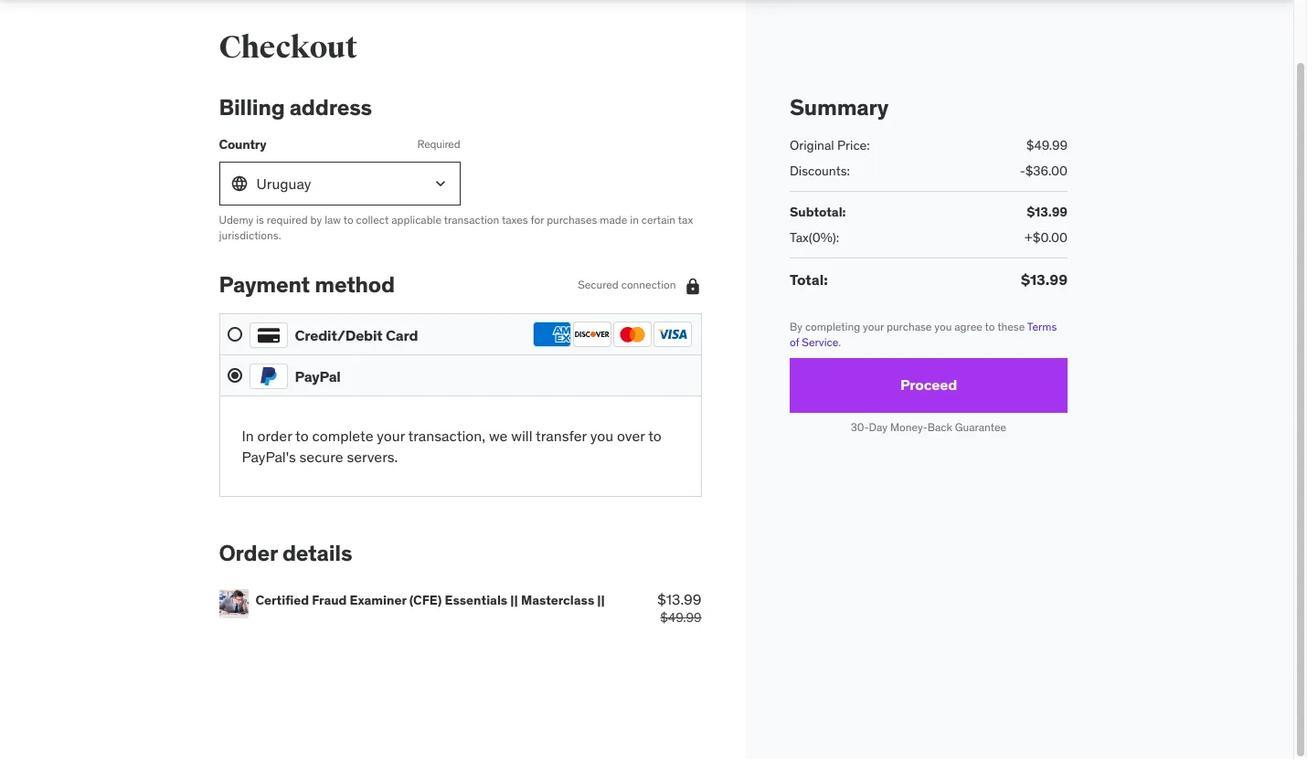 Task type: locate. For each thing, give the bounding box(es) containing it.
1 vertical spatial your
[[377, 427, 405, 445]]

|| right masterclass
[[597, 592, 605, 609]]

2 || from the left
[[597, 592, 605, 609]]

secured connection
[[578, 278, 676, 292]]

credit/debit card button
[[227, 322, 694, 349]]

will
[[511, 427, 533, 445]]

0 horizontal spatial your
[[377, 427, 405, 445]]

to right order
[[295, 427, 309, 445]]

$13.99
[[1027, 204, 1067, 220], [1021, 271, 1067, 289], [657, 590, 702, 609]]

mastercard image
[[613, 322, 651, 348]]

connection
[[621, 278, 676, 292]]

0 vertical spatial $13.99
[[1027, 204, 1067, 220]]

your left purchase
[[863, 320, 884, 334]]

credit/debit
[[295, 326, 383, 344]]

discover image
[[573, 322, 611, 348]]

certified fraud examiner (cfe) essentials || masterclass ||
[[256, 592, 605, 609]]

1 vertical spatial $13.99
[[1021, 271, 1067, 289]]

udemy is required by law to collect applicable transaction taxes for purchases made in certain tax jurisdictions.
[[219, 213, 693, 242]]

tax
[[678, 213, 693, 227]]

discounts:
[[790, 163, 850, 179]]

you left agree
[[934, 320, 952, 334]]

required
[[267, 213, 308, 227]]

servers.
[[347, 448, 398, 466]]

to right over
[[648, 427, 662, 445]]

$13.99 for subtotal:
[[1027, 204, 1067, 220]]

masterclass
[[521, 592, 595, 609]]

payment
[[219, 271, 310, 299]]

+
[[1025, 230, 1032, 246]]

purchases
[[547, 213, 597, 227]]

these
[[997, 320, 1025, 334]]

to
[[344, 213, 354, 227], [985, 320, 995, 334], [295, 427, 309, 445], [648, 427, 662, 445]]

+ $0.00
[[1025, 230, 1067, 246]]

1 horizontal spatial you
[[934, 320, 952, 334]]

0 horizontal spatial $49.99
[[660, 610, 702, 626]]

complete
[[312, 427, 373, 445]]

by
[[311, 213, 322, 227]]

for
[[531, 213, 544, 227]]

day
[[869, 421, 887, 434]]

you left over
[[590, 427, 614, 445]]

applicable
[[391, 213, 442, 227]]

back
[[927, 421, 952, 434]]

billing address
[[219, 93, 372, 122]]

payment method
[[219, 271, 395, 299]]

small image
[[683, 277, 702, 295]]

order details
[[219, 539, 352, 568]]

1 horizontal spatial ||
[[597, 592, 605, 609]]

your
[[863, 320, 884, 334], [377, 427, 405, 445]]

by
[[790, 320, 802, 334]]

examiner
[[350, 592, 407, 609]]

method
[[315, 271, 395, 299]]

certain
[[642, 213, 676, 227]]

0 vertical spatial $49.99
[[1026, 137, 1067, 153]]

$13.99 $49.99
[[657, 590, 702, 626]]

made
[[600, 213, 628, 227]]

completing
[[805, 320, 860, 334]]

$13.99 inside order details element
[[657, 590, 702, 609]]

total:
[[790, 271, 828, 289]]

in order to complete your transaction, we will transfer you over to paypal's secure servers.
[[242, 427, 662, 466]]

terms
[[1027, 320, 1057, 334]]

law
[[325, 213, 341, 227]]

|| right essentials
[[510, 592, 518, 609]]

card image
[[249, 323, 288, 349]]

$49.99 inside "$13.99 $49.99"
[[660, 610, 702, 626]]

1 vertical spatial $49.99
[[660, 610, 702, 626]]

0 horizontal spatial you
[[590, 427, 614, 445]]

$49.99
[[1026, 137, 1067, 153], [660, 610, 702, 626]]

original price:
[[790, 137, 870, 153]]

||
[[510, 592, 518, 609], [597, 592, 605, 609]]

secured
[[578, 278, 619, 292]]

address
[[290, 93, 372, 122]]

tax(0%):
[[790, 230, 839, 246]]

terms of service
[[790, 320, 1057, 349]]

billing address element
[[219, 93, 702, 244]]

secure
[[299, 448, 343, 466]]

agree
[[954, 320, 982, 334]]

1 horizontal spatial your
[[863, 320, 884, 334]]

0 horizontal spatial ||
[[510, 592, 518, 609]]

you
[[934, 320, 952, 334], [590, 427, 614, 445]]

$49.99 inside summary "element"
[[1026, 137, 1067, 153]]

your up servers.
[[377, 427, 405, 445]]

(cfe)
[[409, 592, 442, 609]]

payment method element
[[219, 271, 702, 497]]

summary element
[[790, 93, 1067, 291]]

fraud
[[312, 592, 347, 609]]

is
[[256, 213, 264, 227]]

1 horizontal spatial $49.99
[[1026, 137, 1067, 153]]

1 vertical spatial you
[[590, 427, 614, 445]]

in
[[630, 213, 639, 227]]

$13.99 for total:
[[1021, 271, 1067, 289]]

proceed
[[900, 376, 957, 394]]

2 vertical spatial $13.99
[[657, 590, 702, 609]]

to right the law
[[344, 213, 354, 227]]

details
[[282, 539, 352, 568]]

transaction,
[[408, 427, 486, 445]]

paypal
[[295, 367, 341, 385]]

subtotal:
[[790, 204, 846, 220]]

service
[[802, 336, 838, 349]]

certified
[[256, 592, 309, 609]]

required
[[417, 138, 460, 151]]

udemy
[[219, 213, 254, 227]]



Task type: describe. For each thing, give the bounding box(es) containing it.
of
[[790, 336, 799, 349]]

.
[[838, 336, 841, 349]]

paypal button
[[227, 363, 694, 390]]

checkout
[[219, 28, 357, 67]]

paypal's
[[242, 448, 296, 466]]

to inside udemy is required by law to collect applicable transaction taxes for purchases made in certain tax jurisdictions.
[[344, 213, 354, 227]]

order
[[219, 539, 278, 568]]

card
[[386, 326, 418, 344]]

to left these
[[985, 320, 995, 334]]

your inside in order to complete your transaction, we will transfer you over to paypal's secure servers.
[[377, 427, 405, 445]]

transaction
[[444, 213, 500, 227]]

30-
[[851, 421, 869, 434]]

essentials
[[445, 592, 508, 609]]

transfer
[[536, 427, 587, 445]]

order details element
[[219, 539, 702, 635]]

country
[[219, 137, 266, 153]]

0 vertical spatial you
[[934, 320, 952, 334]]

proceed button
[[790, 358, 1067, 413]]

original
[[790, 137, 834, 153]]

30-day money-back guarantee
[[851, 421, 1006, 434]]

-
[[1020, 163, 1025, 179]]

paypal image
[[249, 364, 288, 390]]

amex image
[[533, 322, 571, 348]]

over
[[617, 427, 645, 445]]

collect
[[356, 213, 389, 227]]

jurisdictions.
[[219, 228, 281, 242]]

1 || from the left
[[510, 592, 518, 609]]

price:
[[837, 137, 870, 153]]

guarantee
[[955, 421, 1006, 434]]

in
[[242, 427, 254, 445]]

by completing your purchase you agree to these
[[790, 320, 1027, 334]]

taxes
[[502, 213, 528, 227]]

order
[[257, 427, 292, 445]]

we
[[489, 427, 508, 445]]

terms of service link
[[790, 320, 1057, 349]]

$36.00
[[1025, 163, 1067, 179]]

billing
[[219, 93, 285, 122]]

0 vertical spatial your
[[863, 320, 884, 334]]

you inside in order to complete your transaction, we will transfer you over to paypal's secure servers.
[[590, 427, 614, 445]]

visa image
[[653, 322, 692, 348]]

purchase
[[886, 320, 932, 334]]

- $36.00
[[1020, 163, 1067, 179]]

summary
[[790, 93, 888, 122]]

$0.00
[[1032, 230, 1067, 246]]

money-
[[890, 421, 927, 434]]

buyables image
[[219, 590, 248, 619]]

credit/debit card
[[295, 326, 418, 344]]



Task type: vqa. For each thing, say whether or not it's contained in the screenshot.
the left the with
no



